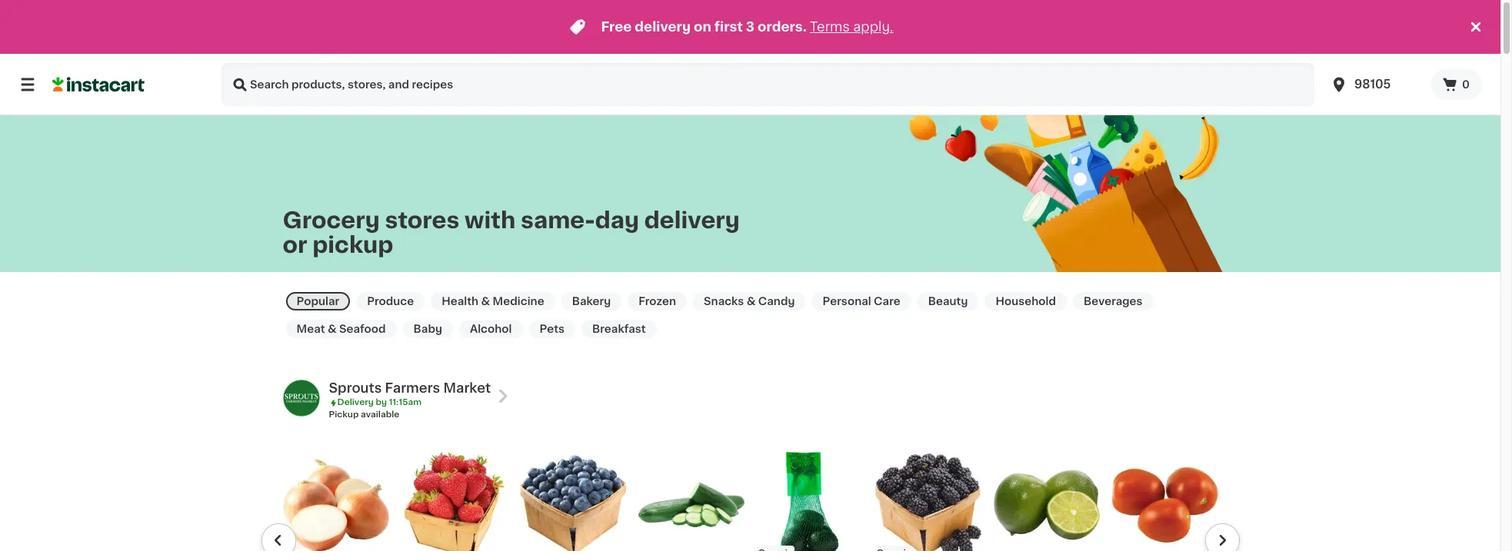Task type: describe. For each thing, give the bounding box(es) containing it.
candy
[[758, 296, 795, 307]]

personal care
[[823, 296, 900, 307]]

delivery inside "limited time offer" region
[[635, 21, 691, 33]]

delivery
[[337, 398, 374, 407]]

pets
[[540, 324, 565, 335]]

& for health
[[481, 296, 490, 307]]

pets link
[[529, 320, 575, 338]]

on
[[694, 21, 711, 33]]

by
[[376, 398, 387, 407]]

apply.
[[853, 21, 893, 33]]

& for snacks
[[747, 296, 756, 307]]

98105
[[1355, 78, 1391, 90]]

same-
[[521, 209, 595, 231]]

first
[[714, 21, 743, 33]]

grocery stores with same-day delivery or pickup
[[283, 209, 740, 256]]

meat
[[297, 324, 325, 335]]

stores
[[385, 209, 459, 231]]

household
[[996, 296, 1056, 307]]

pickup
[[313, 234, 393, 256]]

or
[[283, 234, 307, 256]]

grocery stores with same-day delivery or pickup main content
[[0, 105, 1501, 552]]

baby link
[[403, 320, 453, 338]]

delivery by 11:15am
[[337, 398, 422, 407]]

care
[[874, 296, 900, 307]]

bakery link
[[561, 292, 622, 311]]

11:15am
[[389, 398, 422, 407]]

delivery inside grocery stores with same-day delivery or pickup
[[644, 209, 740, 231]]

Search field
[[222, 63, 1315, 106]]

sprouts farmers market image
[[283, 380, 320, 417]]

3
[[746, 21, 755, 33]]

beauty
[[928, 296, 968, 307]]

98105 button
[[1321, 63, 1432, 106]]

pickup available
[[329, 411, 399, 419]]

beverages link
[[1073, 292, 1154, 311]]

seafood
[[339, 324, 386, 335]]

frozen link
[[628, 292, 687, 311]]

item carousel region
[[261, 446, 1240, 552]]

breakfast link
[[582, 320, 657, 338]]

market
[[443, 382, 491, 395]]

alcohol
[[470, 324, 512, 335]]

frozen
[[639, 296, 676, 307]]

free delivery on first 3 orders. terms apply.
[[601, 21, 893, 33]]

98105 button
[[1330, 63, 1422, 106]]

personal
[[823, 296, 871, 307]]

snacks
[[704, 296, 744, 307]]

snacks & candy
[[704, 296, 795, 307]]

health & medicine link
[[431, 292, 555, 311]]

sprouts
[[329, 382, 382, 395]]

produce link
[[356, 292, 425, 311]]

health & medicine
[[442, 296, 544, 307]]



Task type: locate. For each thing, give the bounding box(es) containing it.
meat & seafood
[[297, 324, 386, 335]]

produce
[[367, 296, 414, 307]]

free
[[601, 21, 632, 33]]

1 vertical spatial delivery
[[644, 209, 740, 231]]

pickup
[[329, 411, 359, 419]]

available
[[361, 411, 399, 419]]

with
[[465, 209, 516, 231]]

household link
[[985, 292, 1067, 311]]

& right meat
[[328, 324, 337, 335]]

delivery left on
[[635, 21, 691, 33]]

instacart logo image
[[52, 75, 145, 94]]

delivery
[[635, 21, 691, 33], [644, 209, 740, 231]]

None search field
[[222, 63, 1315, 106]]

orders.
[[758, 21, 807, 33]]

bakery
[[572, 296, 611, 307]]

farmers
[[385, 382, 440, 395]]

&
[[481, 296, 490, 307], [747, 296, 756, 307], [328, 324, 337, 335]]

0 button
[[1432, 69, 1482, 100]]

day
[[595, 209, 639, 231]]

snacks & candy link
[[693, 292, 806, 311]]

terms apply. link
[[810, 21, 893, 33]]

beauty link
[[917, 292, 979, 311]]

& for meat
[[328, 324, 337, 335]]

0 horizontal spatial &
[[328, 324, 337, 335]]

beverages
[[1084, 296, 1143, 307]]

grocery
[[283, 209, 380, 231]]

meat & seafood link
[[286, 320, 397, 338]]

& left candy
[[747, 296, 756, 307]]

personal care link
[[812, 292, 911, 311]]

1 horizontal spatial &
[[481, 296, 490, 307]]

delivery right the day
[[644, 209, 740, 231]]

limited time offer region
[[0, 0, 1467, 54]]

0
[[1462, 79, 1470, 90]]

popular
[[297, 296, 339, 307]]

alcohol link
[[459, 320, 523, 338]]

0 vertical spatial delivery
[[635, 21, 691, 33]]

baby
[[413, 324, 442, 335]]

& right "health"
[[481, 296, 490, 307]]

breakfast
[[592, 324, 646, 335]]

popular link
[[286, 292, 350, 311]]

health
[[442, 296, 479, 307]]

medicine
[[493, 296, 544, 307]]

terms
[[810, 21, 850, 33]]

sprouts farmers market
[[329, 382, 491, 395]]

2 horizontal spatial &
[[747, 296, 756, 307]]



Task type: vqa. For each thing, say whether or not it's contained in the screenshot.
bottom items
no



